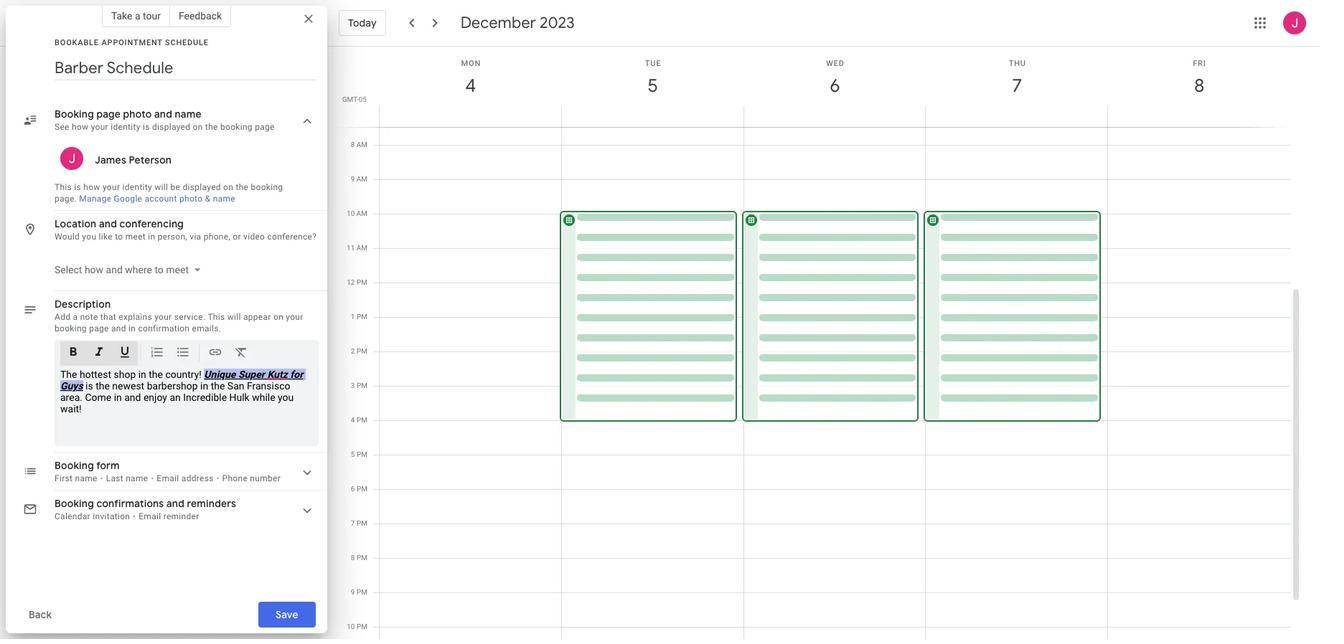 Task type: locate. For each thing, give the bounding box(es) containing it.
formatting options toolbar
[[55, 340, 319, 370]]

you right while
[[278, 392, 294, 403]]

9 pm from the top
[[357, 554, 368, 562]]

meet down 'conferencing'
[[125, 232, 146, 242]]

1 horizontal spatial you
[[278, 392, 294, 403]]

2 pm from the top
[[357, 313, 368, 321]]

pm right the 3
[[357, 382, 368, 390]]

5 pm from the top
[[357, 416, 368, 424]]

12
[[347, 279, 355, 286]]

6 pm from the top
[[357, 451, 368, 459]]

10 up 11
[[347, 210, 355, 218]]

and inside location and conferencing would you like to meet in person, via phone, or video conference?
[[99, 218, 117, 230]]

booking confirmations and reminders
[[55, 498, 236, 510]]

2 horizontal spatial on
[[274, 312, 284, 322]]

will up account
[[155, 182, 168, 192]]

a inside description add a note that explains your service. this will appear on your booking page and in confirmation emails.
[[73, 312, 78, 322]]

how right select
[[85, 264, 103, 276]]

wednesday, december 6 element
[[819, 70, 852, 103]]

booking up calendar
[[55, 498, 94, 510]]

0 vertical spatial email
[[157, 474, 179, 484]]

email down booking confirmations and reminders
[[139, 512, 161, 522]]

displayed
[[152, 122, 191, 132], [183, 182, 221, 192]]

pm for 4 pm
[[357, 416, 368, 424]]

pm for 2 pm
[[357, 347, 368, 355]]

1 vertical spatial a
[[73, 312, 78, 322]]

location and conferencing would you like to meet in person, via phone, or video conference?
[[55, 218, 317, 242]]

0 horizontal spatial on
[[193, 122, 203, 132]]

0 vertical spatial 5
[[647, 74, 657, 98]]

reminder
[[163, 512, 199, 522]]

3 booking from the top
[[55, 498, 94, 510]]

pm for 10 pm
[[357, 623, 368, 631]]

reminders
[[187, 498, 236, 510]]

pm
[[357, 279, 368, 286], [357, 313, 368, 321], [357, 347, 368, 355], [357, 382, 368, 390], [357, 416, 368, 424], [357, 451, 368, 459], [357, 485, 368, 493], [357, 520, 368, 528], [357, 554, 368, 562], [357, 589, 368, 597], [357, 623, 368, 631]]

0 horizontal spatial 7
[[351, 520, 355, 528]]

you
[[82, 232, 96, 242], [278, 392, 294, 403]]

on up or
[[223, 182, 233, 192]]

email left address
[[157, 474, 179, 484]]

the left shop
[[96, 381, 110, 392]]

and up like
[[99, 218, 117, 230]]

1 vertical spatial is
[[74, 182, 81, 192]]

booking inside booking page photo and name see how your identity is displayed on the booking page
[[220, 122, 253, 132]]

pm for 8 pm
[[357, 554, 368, 562]]

how inside dropdown button
[[85, 264, 103, 276]]

and up peterson
[[154, 108, 172, 121]]

identity up 'james peterson'
[[111, 122, 141, 132]]

james peterson
[[95, 154, 172, 167]]

and inside booking page photo and name see how your identity is displayed on the booking page
[[154, 108, 172, 121]]

pm down 6 pm
[[357, 520, 368, 528]]

pm up 7 pm
[[357, 485, 368, 493]]

1 horizontal spatial 7
[[1011, 74, 1022, 98]]

1 vertical spatial booking
[[251, 182, 283, 192]]

2 am from the top
[[357, 175, 368, 183]]

1 vertical spatial 10
[[347, 623, 355, 631]]

a right add
[[73, 312, 78, 322]]

this
[[55, 182, 72, 192], [208, 312, 225, 322]]

to inside dropdown button
[[155, 264, 164, 276]]

1 vertical spatial page
[[255, 122, 275, 132]]

1 vertical spatial displayed
[[183, 182, 221, 192]]

0 vertical spatial photo
[[123, 108, 152, 121]]

is up peterson
[[143, 122, 150, 132]]

or
[[233, 232, 241, 242]]

0 vertical spatial 4
[[465, 74, 475, 98]]

peterson
[[129, 154, 172, 167]]

wed 6
[[826, 59, 845, 98]]

1 vertical spatial to
[[155, 264, 164, 276]]

and left enjoy
[[124, 392, 141, 403]]

schedule
[[165, 38, 209, 47]]

10 pm from the top
[[357, 589, 368, 597]]

1 vertical spatial email
[[139, 512, 161, 522]]

9 for 9 pm
[[351, 589, 355, 597]]

pm right 12
[[357, 279, 368, 286]]

1 vertical spatial this
[[208, 312, 225, 322]]

how up manage
[[83, 182, 100, 192]]

the inside booking page photo and name see how your identity is displayed on the booking page
[[205, 122, 218, 132]]

a left tour at the top left of the page
[[135, 10, 140, 22]]

3 pm from the top
[[357, 347, 368, 355]]

name down add title text field
[[175, 108, 202, 121]]

6 up 7 pm
[[351, 485, 355, 493]]

1 horizontal spatial 6
[[829, 74, 840, 98]]

1 vertical spatial will
[[227, 312, 241, 322]]

unique
[[204, 369, 236, 381]]

that
[[100, 312, 116, 322]]

2 10 from the top
[[347, 623, 355, 631]]

meet down the person,
[[166, 264, 189, 276]]

friday, december 8 element
[[1183, 70, 1216, 103]]

9 am
[[351, 175, 368, 183]]

1 vertical spatial how
[[83, 182, 100, 192]]

2 vertical spatial on
[[274, 312, 284, 322]]

on right appear
[[274, 312, 284, 322]]

0 vertical spatial page
[[97, 108, 121, 121]]

8 for 8 pm
[[351, 554, 355, 562]]

2 pm
[[351, 347, 368, 355]]

will left appear
[[227, 312, 241, 322]]

san
[[227, 381, 244, 392]]

tuesday, december 5 element
[[637, 70, 670, 103]]

calendar invitation
[[55, 512, 130, 522]]

name right last at left
[[126, 474, 148, 484]]

3 am from the top
[[357, 210, 368, 218]]

10 down 9 pm
[[347, 623, 355, 631]]

add
[[55, 312, 71, 322]]

the hottest shop in the country!
[[60, 369, 204, 381]]

0 vertical spatial identity
[[111, 122, 141, 132]]

this up page.
[[55, 182, 72, 192]]

5 down tue
[[647, 74, 657, 98]]

4 down the 3
[[351, 416, 355, 424]]

11
[[347, 244, 355, 252]]

the
[[205, 122, 218, 132], [236, 182, 249, 192], [149, 369, 163, 381], [96, 381, 110, 392], [211, 381, 225, 392]]

the inside this is how your identity will be displayed on the booking page.
[[236, 182, 249, 192]]

1 9 from the top
[[351, 175, 355, 183]]

to right where
[[155, 264, 164, 276]]

to
[[115, 232, 123, 242], [155, 264, 164, 276]]

1 horizontal spatial a
[[135, 10, 140, 22]]

booking up first name
[[55, 459, 94, 472]]

you inside 'is the newest barbershop in the san fransisco area. come in and enjoy an incredible hulk while you wait!'
[[278, 392, 294, 403]]

booking form
[[55, 459, 120, 472]]

is inside booking page photo and name see how your identity is displayed on the booking page
[[143, 122, 150, 132]]

thu
[[1009, 59, 1026, 68]]

9 up 10 pm
[[351, 589, 355, 597]]

2 vertical spatial 8
[[351, 554, 355, 562]]

grid
[[333, 47, 1302, 640]]

photo up 'james peterson'
[[123, 108, 152, 121]]

1 vertical spatial you
[[278, 392, 294, 403]]

you inside location and conferencing would you like to meet in person, via phone, or video conference?
[[82, 232, 96, 242]]

12 pm
[[347, 279, 368, 286]]

am for 10 am
[[357, 210, 368, 218]]

0 vertical spatial a
[[135, 10, 140, 22]]

is right guys
[[85, 381, 93, 392]]

area.
[[60, 392, 83, 403]]

0 horizontal spatial 5
[[351, 451, 355, 459]]

8 pm from the top
[[357, 520, 368, 528]]

like
[[99, 232, 113, 242]]

am down "8 am"
[[357, 175, 368, 183]]

james
[[95, 154, 126, 167]]

pm for 7 pm
[[357, 520, 368, 528]]

booking for that
[[55, 324, 87, 334]]

1 horizontal spatial 5
[[647, 74, 657, 98]]

meet
[[125, 232, 146, 242], [166, 264, 189, 276]]

explains
[[119, 312, 152, 322]]

photo left '&'
[[179, 194, 203, 204]]

how right 'see'
[[72, 122, 89, 132]]

3
[[351, 382, 355, 390]]

0 horizontal spatial you
[[82, 232, 96, 242]]

0 horizontal spatial 6
[[351, 485, 355, 493]]

note
[[80, 312, 98, 322]]

name inside booking page photo and name see how your identity is displayed on the booking page
[[175, 108, 202, 121]]

5 column header
[[561, 47, 744, 127]]

10
[[347, 210, 355, 218], [347, 623, 355, 631]]

video
[[243, 232, 265, 242]]

name right '&'
[[213, 194, 235, 204]]

page.
[[55, 194, 77, 204]]

1 horizontal spatial to
[[155, 264, 164, 276]]

pm down 3 pm
[[357, 416, 368, 424]]

your up james
[[91, 122, 108, 132]]

2 vertical spatial page
[[89, 324, 109, 334]]

0 vertical spatial how
[[72, 122, 89, 132]]

0 vertical spatial 7
[[1011, 74, 1022, 98]]

for
[[290, 369, 303, 381]]

page inside description add a note that explains your service. this will appear on your booking page and in confirmation emails.
[[89, 324, 109, 334]]

2 9 from the top
[[351, 589, 355, 597]]

1 vertical spatial identity
[[122, 182, 152, 192]]

pm for 9 pm
[[357, 589, 368, 597]]

how
[[72, 122, 89, 132], [83, 182, 100, 192], [85, 264, 103, 276]]

6 inside wed 6
[[829, 74, 840, 98]]

8 for 8 am
[[351, 141, 355, 149]]

&
[[205, 194, 211, 204]]

the up or
[[236, 182, 249, 192]]

conferencing
[[120, 218, 184, 230]]

1 horizontal spatial on
[[223, 182, 233, 192]]

you left like
[[82, 232, 96, 242]]

meet inside location and conferencing would you like to meet in person, via phone, or video conference?
[[125, 232, 146, 242]]

1 vertical spatial 5
[[351, 451, 355, 459]]

be
[[171, 182, 180, 192]]

4 pm from the top
[[357, 382, 368, 390]]

0 vertical spatial 9
[[351, 175, 355, 183]]

back
[[29, 609, 52, 622]]

and left where
[[106, 264, 123, 276]]

0 horizontal spatial this
[[55, 182, 72, 192]]

1 horizontal spatial 4
[[465, 74, 475, 98]]

5 pm
[[351, 451, 368, 459]]

0 vertical spatial booking
[[55, 108, 94, 121]]

1 vertical spatial booking
[[55, 459, 94, 472]]

your up "confirmation"
[[154, 312, 172, 322]]

feedback
[[179, 10, 222, 22]]

this up emails.
[[208, 312, 225, 322]]

mon 4
[[461, 59, 481, 98]]

your right appear
[[286, 312, 303, 322]]

would
[[55, 232, 80, 242]]

2 vertical spatial is
[[85, 381, 93, 392]]

0 vertical spatial this
[[55, 182, 72, 192]]

email
[[157, 474, 179, 484], [139, 512, 161, 522]]

pm up 9 pm
[[357, 554, 368, 562]]

insert link image
[[208, 345, 223, 362]]

1 vertical spatial meet
[[166, 264, 189, 276]]

9 up 10 am
[[351, 175, 355, 183]]

pm right the 1
[[357, 313, 368, 321]]

on down add title text field
[[193, 122, 203, 132]]

0 vertical spatial to
[[115, 232, 123, 242]]

am for 8 am
[[357, 141, 368, 149]]

select how and where to meet
[[55, 264, 189, 276]]

booking inside description add a note that explains your service. this will appear on your booking page and in confirmation emails.
[[55, 324, 87, 334]]

0 vertical spatial will
[[155, 182, 168, 192]]

where
[[125, 264, 152, 276]]

on inside booking page photo and name see how your identity is displayed on the booking page
[[193, 122, 203, 132]]

how inside booking page photo and name see how your identity is displayed on the booking page
[[72, 122, 89, 132]]

to right like
[[115, 232, 123, 242]]

displayed up peterson
[[152, 122, 191, 132]]

4 down mon
[[465, 74, 475, 98]]

8 column header
[[1108, 47, 1291, 127]]

0 horizontal spatial photo
[[123, 108, 152, 121]]

booking up 'see'
[[55, 108, 94, 121]]

am down 9 am
[[357, 210, 368, 218]]

booking inside booking page photo and name see how your identity is displayed on the booking page
[[55, 108, 94, 121]]

11 pm from the top
[[357, 623, 368, 631]]

your
[[91, 122, 108, 132], [103, 182, 120, 192], [154, 312, 172, 322], [286, 312, 303, 322]]

thursday, december 7 element
[[1001, 70, 1034, 103]]

take a tour button
[[102, 4, 170, 27]]

pm up 6 pm
[[357, 451, 368, 459]]

6 column header
[[744, 47, 926, 127]]

0 vertical spatial on
[[193, 122, 203, 132]]

1 10 from the top
[[347, 210, 355, 218]]

1 am from the top
[[357, 141, 368, 149]]

1 horizontal spatial will
[[227, 312, 241, 322]]

Description text field
[[60, 369, 313, 441]]

0 vertical spatial is
[[143, 122, 150, 132]]

1 vertical spatial 9
[[351, 589, 355, 597]]

4 column header
[[379, 47, 562, 127]]

0 horizontal spatial a
[[73, 312, 78, 322]]

1 vertical spatial 4
[[351, 416, 355, 424]]

0 vertical spatial booking
[[220, 122, 253, 132]]

2 vertical spatial booking
[[55, 498, 94, 510]]

6 down wed
[[829, 74, 840, 98]]

person,
[[158, 232, 187, 242]]

displayed inside booking page photo and name see how your identity is displayed on the booking page
[[152, 122, 191, 132]]

8 up 9 pm
[[351, 554, 355, 562]]

2023
[[540, 13, 575, 33]]

1 horizontal spatial this
[[208, 312, 225, 322]]

0 vertical spatial displayed
[[152, 122, 191, 132]]

to inside location and conferencing would you like to meet in person, via phone, or video conference?
[[115, 232, 123, 242]]

am right 11
[[357, 244, 368, 252]]

2 vertical spatial booking
[[55, 324, 87, 334]]

identity up 'google'
[[122, 182, 152, 192]]

pm for 1 pm
[[357, 313, 368, 321]]

booking for booking page photo and name see how your identity is displayed on the booking page
[[55, 108, 94, 121]]

service.
[[174, 312, 206, 322]]

last
[[106, 474, 123, 484]]

9 for 9 am
[[351, 175, 355, 183]]

this inside this is how your identity will be displayed on the booking page.
[[55, 182, 72, 192]]

0 horizontal spatial will
[[155, 182, 168, 192]]

pm for 6 pm
[[357, 485, 368, 493]]

your inside booking page photo and name see how your identity is displayed on the booking page
[[91, 122, 108, 132]]

2 booking from the top
[[55, 459, 94, 472]]

0 vertical spatial 6
[[829, 74, 840, 98]]

google
[[114, 194, 142, 204]]

pm down 8 pm
[[357, 589, 368, 597]]

0 horizontal spatial to
[[115, 232, 123, 242]]

1 horizontal spatial is
[[85, 381, 93, 392]]

1 vertical spatial 8
[[351, 141, 355, 149]]

6 pm
[[351, 485, 368, 493]]

pm down 9 pm
[[357, 623, 368, 631]]

0 horizontal spatial meet
[[125, 232, 146, 242]]

7 pm from the top
[[357, 485, 368, 493]]

0 vertical spatial 10
[[347, 210, 355, 218]]

account
[[145, 194, 177, 204]]

is inside this is how your identity will be displayed on the booking page.
[[74, 182, 81, 192]]

7 down 6 pm
[[351, 520, 355, 528]]

1 vertical spatial photo
[[179, 194, 203, 204]]

will
[[155, 182, 168, 192], [227, 312, 241, 322]]

first name
[[55, 474, 97, 484]]

1 pm from the top
[[357, 279, 368, 286]]

displayed inside this is how your identity will be displayed on the booking page.
[[183, 182, 221, 192]]

your up manage
[[103, 182, 120, 192]]

and
[[154, 108, 172, 121], [99, 218, 117, 230], [106, 264, 123, 276], [111, 324, 126, 334], [124, 392, 141, 403], [167, 498, 185, 510]]

booking
[[220, 122, 253, 132], [251, 182, 283, 192], [55, 324, 87, 334]]

confirmations
[[97, 498, 164, 510]]

am up 9 am
[[357, 141, 368, 149]]

the down add title text field
[[205, 122, 218, 132]]

is up page.
[[74, 182, 81, 192]]

1 booking from the top
[[55, 108, 94, 121]]

8 up 9 am
[[351, 141, 355, 149]]

4 am from the top
[[357, 244, 368, 252]]

5 inside tue 5
[[647, 74, 657, 98]]

manage
[[79, 194, 112, 204]]

identity
[[111, 122, 141, 132], [122, 182, 152, 192]]

0 horizontal spatial is
[[74, 182, 81, 192]]

this is how your identity will be displayed on the booking page.
[[55, 182, 283, 204]]

2 horizontal spatial is
[[143, 122, 150, 132]]

on inside description add a note that explains your service. this will appear on your booking page and in confirmation emails.
[[274, 312, 284, 322]]

am for 9 am
[[357, 175, 368, 183]]

7 down thu
[[1011, 74, 1022, 98]]

kutz
[[267, 369, 288, 381]]

2 vertical spatial how
[[85, 264, 103, 276]]

and down the that in the left of the page
[[111, 324, 126, 334]]

page
[[97, 108, 121, 121], [255, 122, 275, 132], [89, 324, 109, 334]]

in inside location and conferencing would you like to meet in person, via phone, or video conference?
[[148, 232, 155, 242]]

0 vertical spatial meet
[[125, 232, 146, 242]]

phone number
[[222, 474, 281, 484]]

number
[[250, 474, 281, 484]]

1 vertical spatial on
[[223, 182, 233, 192]]

displayed up '&'
[[183, 182, 221, 192]]

0 vertical spatial 8
[[1194, 74, 1204, 98]]

today
[[348, 17, 377, 29]]

pm right 2
[[357, 347, 368, 355]]

0 horizontal spatial 4
[[351, 416, 355, 424]]

7 column header
[[926, 47, 1109, 127]]

10 am
[[347, 210, 368, 218]]

8 down "fri"
[[1194, 74, 1204, 98]]

am
[[357, 141, 368, 149], [357, 175, 368, 183], [357, 210, 368, 218], [357, 244, 368, 252]]

5 up 6 pm
[[351, 451, 355, 459]]

0 vertical spatial you
[[82, 232, 96, 242]]

1 horizontal spatial meet
[[166, 264, 189, 276]]



Task type: vqa. For each thing, say whether or not it's contained in the screenshot.
the in
yes



Task type: describe. For each thing, give the bounding box(es) containing it.
name down booking form on the bottom of the page
[[75, 474, 97, 484]]

fri 8
[[1193, 59, 1207, 98]]

booking for name
[[220, 122, 253, 132]]

how inside this is how your identity will be displayed on the booking page.
[[83, 182, 100, 192]]

10 for 10 am
[[347, 210, 355, 218]]

will inside this is how your identity will be displayed on the booking page.
[[155, 182, 168, 192]]

emails.
[[192, 324, 221, 334]]

booking inside this is how your identity will be displayed on the booking page.
[[251, 182, 283, 192]]

country!
[[165, 369, 202, 381]]

on for that
[[274, 312, 284, 322]]

the left san
[[211, 381, 225, 392]]

an
[[170, 392, 181, 403]]

select how and where to meet button
[[49, 257, 206, 283]]

today button
[[339, 6, 386, 40]]

Add title text field
[[55, 57, 316, 79]]

description
[[55, 298, 111, 311]]

8 inside fri 8
[[1194, 74, 1204, 98]]

pm for 5 pm
[[357, 451, 368, 459]]

page for description
[[89, 324, 109, 334]]

monday, december 4 element
[[454, 70, 487, 103]]

thu 7
[[1009, 59, 1026, 98]]

1 vertical spatial 6
[[351, 485, 355, 493]]

booking page photo and name see how your identity is displayed on the booking page
[[55, 108, 275, 132]]

feedback button
[[170, 4, 231, 27]]

10 pm
[[347, 623, 368, 631]]

identity inside this is how your identity will be displayed on the booking page.
[[122, 182, 152, 192]]

take a tour
[[111, 10, 161, 22]]

booking for booking confirmations and reminders
[[55, 498, 94, 510]]

meet inside dropdown button
[[166, 264, 189, 276]]

9 pm
[[351, 589, 368, 597]]

in inside description add a note that explains your service. this will appear on your booking page and in confirmation emails.
[[129, 324, 136, 334]]

1
[[351, 313, 355, 321]]

bookable appointment schedule
[[55, 38, 209, 47]]

4 pm
[[351, 416, 368, 424]]

italic image
[[92, 345, 106, 362]]

8 am
[[351, 141, 368, 149]]

11 am
[[347, 244, 368, 252]]

incredible
[[183, 392, 227, 403]]

tue
[[645, 59, 661, 68]]

see
[[55, 122, 69, 132]]

hulk
[[229, 392, 250, 403]]

confirmation
[[138, 324, 190, 334]]

and inside select how and where to meet dropdown button
[[106, 264, 123, 276]]

phone
[[222, 474, 248, 484]]

appear
[[243, 312, 271, 322]]

this inside description add a note that explains your service. this will appear on your booking page and in confirmation emails.
[[208, 312, 225, 322]]

pm for 3 pm
[[357, 382, 368, 390]]

december 2023
[[461, 13, 575, 33]]

and up reminder
[[167, 498, 185, 510]]

identity inside booking page photo and name see how your identity is displayed on the booking page
[[111, 122, 141, 132]]

email for email address
[[157, 474, 179, 484]]

email reminder
[[139, 512, 199, 522]]

fri
[[1193, 59, 1207, 68]]

the down numbered list 'image' on the bottom left of page
[[149, 369, 163, 381]]

tour
[[143, 10, 161, 22]]

1 horizontal spatial photo
[[179, 194, 203, 204]]

email address
[[157, 474, 214, 484]]

email for email reminder
[[139, 512, 161, 522]]

location
[[55, 218, 97, 230]]

description add a note that explains your service. this will appear on your booking page and in confirmation emails.
[[55, 298, 303, 334]]

hottest
[[80, 369, 111, 381]]

bold image
[[66, 345, 80, 362]]

is inside 'is the newest barbershop in the san fransisco area. come in and enjoy an incredible hulk while you wait!'
[[85, 381, 93, 392]]

a inside button
[[135, 10, 140, 22]]

1 pm
[[351, 313, 368, 321]]

december
[[461, 13, 536, 33]]

bookable
[[55, 38, 99, 47]]

take
[[111, 10, 132, 22]]

7 inside thu 7
[[1011, 74, 1022, 98]]

mon
[[461, 59, 481, 68]]

photo inside booking page photo and name see how your identity is displayed on the booking page
[[123, 108, 152, 121]]

bulleted list image
[[176, 345, 190, 362]]

invitation
[[93, 512, 130, 522]]

2
[[351, 347, 355, 355]]

via
[[190, 232, 201, 242]]

page for booking
[[255, 122, 275, 132]]

grid containing 4
[[333, 47, 1302, 640]]

wait!
[[60, 403, 82, 415]]

manage google account photo & name link
[[79, 194, 235, 204]]

first
[[55, 474, 73, 484]]

on for name
[[193, 122, 203, 132]]

shop
[[114, 369, 136, 381]]

form
[[96, 459, 120, 472]]

3 pm
[[351, 382, 368, 390]]

pm for 12 pm
[[357, 279, 368, 286]]

and inside description add a note that explains your service. this will appear on your booking page and in confirmation emails.
[[111, 324, 126, 334]]

unique super kutz for guys
[[60, 369, 303, 392]]

and inside 'is the newest barbershop in the san fransisco area. come in and enjoy an incredible hulk while you wait!'
[[124, 392, 141, 403]]

while
[[252, 392, 275, 403]]

7 pm
[[351, 520, 368, 528]]

phone,
[[204, 232, 230, 242]]

guys
[[60, 381, 83, 392]]

come
[[85, 392, 111, 403]]

last name
[[106, 474, 148, 484]]

booking for booking form
[[55, 459, 94, 472]]

numbered list image
[[150, 345, 164, 362]]

will inside description add a note that explains your service. this will appear on your booking page and in confirmation emails.
[[227, 312, 241, 322]]

conference?
[[267, 232, 317, 242]]

4 inside mon 4
[[465, 74, 475, 98]]

8 pm
[[351, 554, 368, 562]]

manage google account photo & name
[[79, 194, 235, 204]]

barbershop
[[147, 381, 198, 392]]

05
[[359, 95, 367, 103]]

1 vertical spatial 7
[[351, 520, 355, 528]]

am for 11 am
[[357, 244, 368, 252]]

10 for 10 pm
[[347, 623, 355, 631]]

your inside this is how your identity will be displayed on the booking page.
[[103, 182, 120, 192]]

appointment
[[102, 38, 163, 47]]

underline image
[[118, 345, 132, 362]]

back button
[[17, 598, 63, 633]]

remove formatting image
[[234, 345, 248, 362]]

calendar
[[55, 512, 90, 522]]

select
[[55, 264, 82, 276]]

gmt-05
[[342, 95, 367, 103]]

on inside this is how your identity will be displayed on the booking page.
[[223, 182, 233, 192]]



